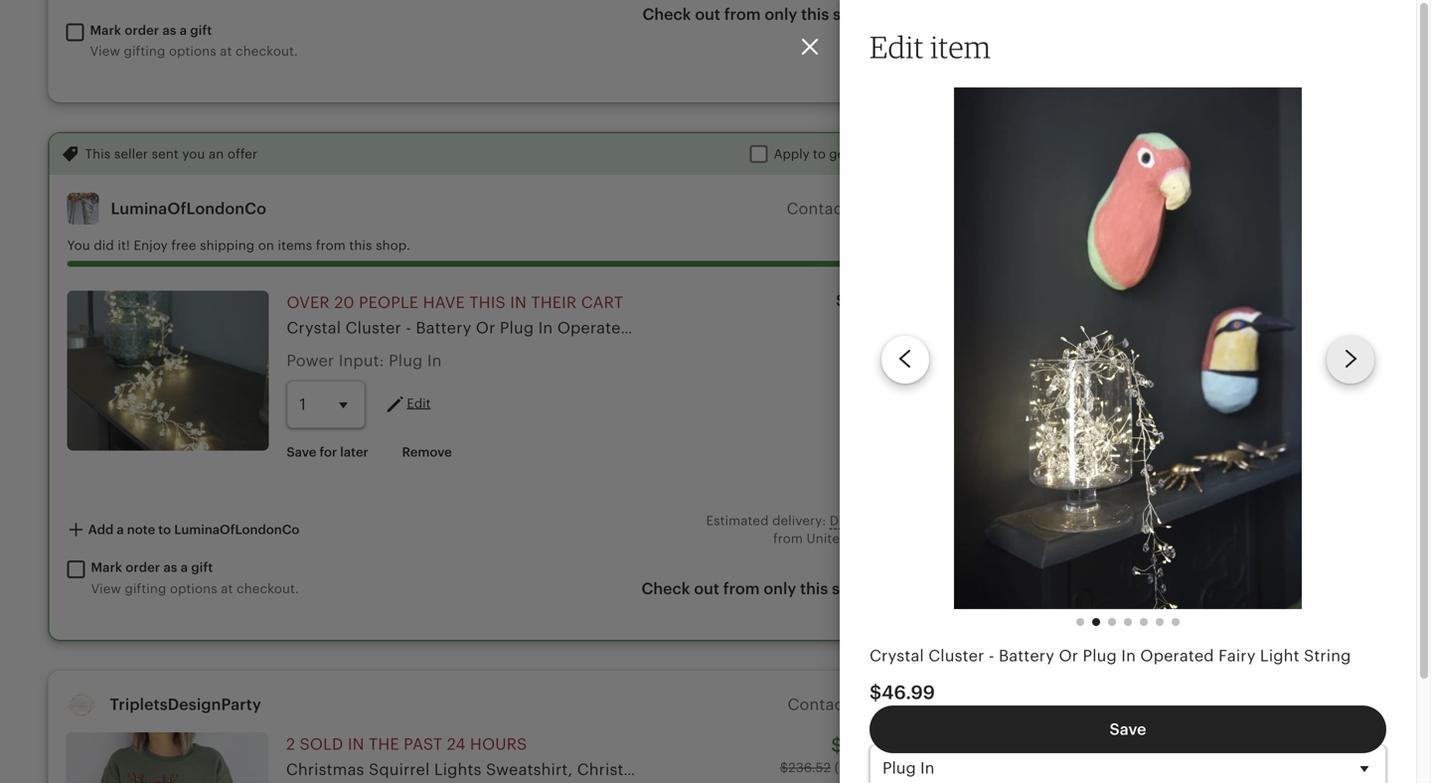 Task type: locate. For each thing, give the bounding box(es) containing it.
edit for edit item
[[870, 28, 924, 65]]

$ 46.99
[[870, 683, 935, 703]]

0 vertical spatial as
[[162, 23, 176, 38]]

0 vertical spatial options
[[169, 44, 216, 59]]

from
[[316, 238, 346, 253], [773, 531, 803, 546]]

power for power input
[[870, 719, 918, 737]]

edit down power input: plug in
[[407, 396, 431, 411]]

24
[[447, 735, 466, 753]]

this
[[85, 147, 111, 162]]

1 vertical spatial view
[[91, 581, 121, 596]]

as
[[162, 23, 176, 38], [163, 560, 177, 575]]

20
[[334, 294, 354, 312]]

plug
[[389, 352, 423, 370], [1083, 647, 1117, 665]]

items
[[278, 238, 312, 253]]

in left the
[[348, 735, 364, 753]]

at
[[220, 44, 232, 59], [221, 581, 233, 596]]

0 vertical spatial in
[[427, 352, 442, 370]]

edit left 'item'
[[870, 28, 924, 65]]

0 horizontal spatial power
[[287, 352, 334, 370]]

1 vertical spatial edit
[[407, 396, 431, 411]]

power inside edit overlay dialog
[[870, 719, 918, 737]]

mark order as a gift view gifting options at checkout.
[[90, 23, 298, 59], [91, 560, 299, 596]]

0 vertical spatial this
[[349, 238, 372, 253]]

1 horizontal spatial plug
[[1083, 647, 1117, 665]]

estimated
[[706, 513, 769, 528]]

save button
[[870, 706, 1387, 753]]

plug right or
[[1083, 647, 1117, 665]]

0 vertical spatial power
[[287, 352, 334, 370]]

apply
[[774, 147, 810, 162]]

from inside estimated delivery: dec 22-27 from united states
[[773, 531, 803, 546]]

edit inside edit button
[[407, 396, 431, 411]]

94.61
[[843, 735, 892, 756]]

1 horizontal spatial in
[[1121, 647, 1136, 665]]

$ inside edit overlay dialog
[[870, 683, 882, 703]]

you
[[67, 238, 90, 253]]

$
[[836, 292, 846, 310], [870, 683, 882, 703], [831, 735, 843, 756], [780, 760, 789, 775]]

power left input:
[[287, 352, 334, 370]]

tripletsdesignparty image
[[66, 689, 98, 721]]

options
[[169, 44, 216, 59], [170, 581, 217, 596]]

plug up edit button
[[389, 352, 423, 370]]

off)
[[870, 760, 892, 775]]

mark
[[90, 23, 121, 38], [91, 560, 122, 575]]

luminaoflondonco image
[[67, 193, 99, 225]]

0 vertical spatial gifting
[[124, 44, 165, 59]]

free
[[171, 238, 196, 253]]

item
[[931, 28, 991, 65]]

in left their
[[510, 294, 527, 312]]

this right have
[[469, 294, 506, 312]]

estimated delivery: dec 22-27 from united states
[[706, 513, 891, 546]]

dec
[[830, 513, 854, 528]]

$ for $
[[836, 292, 846, 310]]

or
[[1059, 647, 1079, 665]]

battery
[[999, 647, 1055, 665]]

1 vertical spatial in
[[1121, 647, 1136, 665]]

power input
[[870, 719, 966, 737]]

1 vertical spatial power
[[870, 719, 918, 737]]

this left shop.
[[349, 238, 372, 253]]

from right items
[[316, 238, 346, 253]]

0 vertical spatial at
[[220, 44, 232, 59]]

input
[[922, 719, 962, 737]]

1 vertical spatial gift
[[191, 560, 213, 575]]

states
[[852, 531, 891, 546]]

0 horizontal spatial plug
[[389, 352, 423, 370]]

1 vertical spatial checkout.
[[237, 581, 299, 596]]

0 horizontal spatial from
[[316, 238, 346, 253]]

2
[[286, 735, 295, 753]]

this seller sent you an offer
[[85, 147, 258, 162]]

power input: plug in
[[287, 352, 442, 370]]

0 vertical spatial from
[[316, 238, 346, 253]]

1 vertical spatial this
[[469, 294, 506, 312]]

0 horizontal spatial this
[[349, 238, 372, 253]]

power
[[287, 352, 334, 370], [870, 719, 918, 737]]

string
[[1304, 647, 1351, 665]]

a
[[180, 23, 187, 38], [181, 560, 188, 575]]

1 vertical spatial in
[[348, 735, 364, 753]]

edit inside edit overlay dialog
[[870, 28, 924, 65]]

0 horizontal spatial edit
[[407, 396, 431, 411]]

1 vertical spatial from
[[773, 531, 803, 546]]

1 vertical spatial as
[[163, 560, 177, 575]]

input:
[[339, 352, 384, 370]]

0 vertical spatial a
[[180, 23, 187, 38]]

gift
[[190, 23, 212, 38], [191, 560, 213, 575]]

1 horizontal spatial this
[[469, 294, 506, 312]]

checkout.
[[236, 44, 298, 59], [237, 581, 299, 596]]

edit
[[870, 28, 924, 65], [407, 396, 431, 411]]

0 vertical spatial in
[[510, 294, 527, 312]]

save
[[1110, 721, 1147, 739]]

1 vertical spatial options
[[170, 581, 217, 596]]

0 vertical spatial edit
[[870, 28, 924, 65]]

shop.
[[376, 238, 410, 253]]

power down $ 46.99
[[870, 719, 918, 737]]

view
[[90, 44, 120, 59], [91, 581, 121, 596]]

$ for $ 46.99
[[870, 683, 882, 703]]

in up edit button
[[427, 352, 442, 370]]

1 vertical spatial plug
[[1083, 647, 1117, 665]]

gifting
[[124, 44, 165, 59], [125, 581, 166, 596]]

1 horizontal spatial from
[[773, 531, 803, 546]]

1 horizontal spatial edit
[[870, 28, 924, 65]]

this
[[349, 238, 372, 253], [469, 294, 506, 312]]

cart
[[581, 294, 623, 312]]

in
[[427, 352, 442, 370], [1121, 647, 1136, 665]]

have
[[423, 294, 465, 312]]

in left operated
[[1121, 647, 1136, 665]]

on
[[258, 238, 274, 253]]

0 horizontal spatial in
[[427, 352, 442, 370]]

order
[[125, 23, 159, 38], [126, 560, 160, 575]]

in
[[510, 294, 527, 312], [348, 735, 364, 753]]

an
[[209, 147, 224, 162]]

off
[[881, 147, 897, 162]]

1 horizontal spatial in
[[510, 294, 527, 312]]

from down delivery:
[[773, 531, 803, 546]]

1 horizontal spatial power
[[870, 719, 918, 737]]



Task type: vqa. For each thing, say whether or not it's contained in the screenshot.
the right PLUG
yes



Task type: describe. For each thing, give the bounding box(es) containing it.
did
[[94, 238, 114, 253]]

$ for $ 94.61 $ 236.52 (60% off)
[[831, 735, 843, 756]]

46.99
[[882, 683, 935, 703]]

0 vertical spatial view
[[90, 44, 120, 59]]

sold
[[300, 735, 343, 753]]

0 vertical spatial checkout.
[[236, 44, 298, 59]]

past
[[404, 735, 443, 753]]

seller
[[114, 147, 148, 162]]

get
[[829, 147, 850, 162]]

operated
[[1140, 647, 1214, 665]]

in inside edit overlay dialog
[[1121, 647, 1136, 665]]

2 sold in the past 24 hours
[[286, 735, 527, 753]]

people
[[359, 294, 419, 312]]

0 vertical spatial gift
[[190, 23, 212, 38]]

1 vertical spatial gifting
[[125, 581, 166, 596]]

it!
[[118, 238, 130, 253]]

their
[[531, 294, 577, 312]]

fairy
[[1219, 647, 1256, 665]]

-
[[989, 647, 995, 665]]

1 vertical spatial order
[[126, 560, 160, 575]]

apply to get 10% off
[[774, 147, 897, 162]]

crystal cluster - battery or plug in operated fairy light string image
[[67, 291, 269, 451]]

hours
[[470, 735, 527, 753]]

plug inside edit overlay dialog
[[1083, 647, 1117, 665]]

0 vertical spatial mark
[[90, 23, 121, 38]]

cluster
[[929, 647, 985, 665]]

1 vertical spatial mark
[[91, 560, 122, 575]]

over
[[287, 294, 330, 312]]

0 vertical spatial mark order as a gift view gifting options at checkout.
[[90, 23, 298, 59]]

crystal cluster - battery or plug in operated fairy light string image 2 image
[[954, 88, 1302, 610]]

power for power input: plug in
[[287, 352, 334, 370]]

27
[[877, 513, 891, 528]]

0 vertical spatial plug
[[389, 352, 423, 370]]

dec 22-27 link
[[830, 513, 891, 528]]

crystal
[[870, 647, 924, 665]]

22-
[[858, 513, 877, 528]]

1 vertical spatial at
[[221, 581, 233, 596]]

1 vertical spatial a
[[181, 560, 188, 575]]

shipping
[[200, 238, 255, 253]]

(60%
[[835, 760, 867, 775]]

edit button
[[383, 392, 431, 416]]

edit overlay dialog
[[0, 0, 1431, 783]]

offer
[[228, 147, 258, 162]]

you
[[182, 147, 205, 162]]

0 horizontal spatial in
[[348, 735, 364, 753]]

$ 94.61 $ 236.52 (60% off)
[[780, 735, 892, 775]]

236.52
[[789, 760, 831, 775]]

to
[[813, 147, 826, 162]]

united
[[807, 531, 848, 546]]

edit item
[[870, 28, 991, 65]]

the
[[369, 735, 399, 753]]

10%
[[853, 147, 878, 162]]

over 20 people have this in their cart
[[287, 294, 623, 312]]

1 vertical spatial mark order as a gift view gifting options at checkout.
[[91, 560, 299, 596]]

0 vertical spatial order
[[125, 23, 159, 38]]

delivery:
[[772, 513, 826, 528]]

you did it! enjoy free shipping on items from this shop.
[[67, 238, 410, 253]]

crystal cluster - battery or plug in operated fairy light string
[[870, 647, 1351, 665]]

edit for edit
[[407, 396, 431, 411]]

enjoy
[[134, 238, 168, 253]]

light
[[1260, 647, 1300, 665]]

sent
[[152, 147, 179, 162]]



